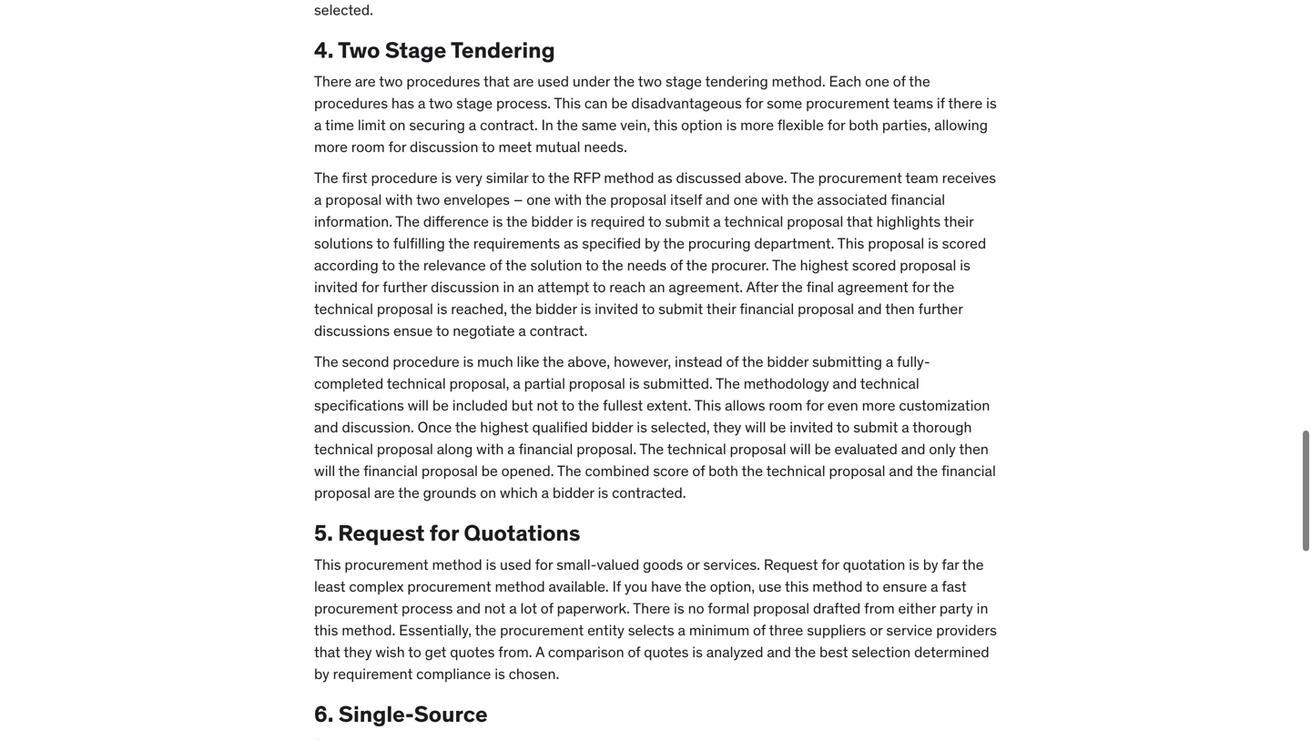 Task type: describe. For each thing, give the bounding box(es) containing it.
the up the completed
[[314, 353, 339, 371]]

a up like
[[519, 322, 526, 340]]

a left fast
[[931, 578, 939, 596]]

0 vertical spatial further
[[383, 278, 427, 297]]

of right needs
[[671, 256, 683, 275]]

bidder down attempt
[[536, 300, 577, 319]]

very
[[456, 169, 483, 187]]

receives
[[943, 169, 997, 187]]

option
[[682, 116, 723, 134]]

the right above.
[[791, 169, 815, 187]]

vein,
[[621, 116, 651, 134]]

however,
[[614, 353, 672, 371]]

1 horizontal spatial stage
[[666, 72, 702, 91]]

discussion.
[[342, 418, 414, 437]]

financial down after
[[740, 300, 795, 319]]

to down the specified
[[586, 256, 599, 275]]

0 horizontal spatial stage
[[457, 94, 493, 113]]

stage
[[385, 36, 447, 64]]

is left 'reached,'
[[437, 300, 448, 319]]

contract. inside the first procedure is very similar to the rfp method as discussed above. the procurement team receives a proposal with two envelopes – one with the proposal itself and one with the associated financial information. the difference is the bidder is required to submit a technical proposal that highlights their solutions to fulfilling the requirements as specified by the procuring department. this proposal is scored according to the relevance of the solution to the needs of the procurer. the highest scored proposal is invited for further discussion in an attempt to reach an agreement. after the final agreement for the technical proposal is reached, the bidder is invited to submit their financial proposal and then further discussions ensue to negotiate a contract.
[[530, 322, 588, 340]]

on inside the second procedure is much like the above, however, instead of the bidder submitting a fully- completed technical proposal, a partial proposal is submitted. the methodology and technical specifications will be included but not to the fullest extent. this allows room for even more customization and discussion. once the highest qualified bidder is selected, they will be invited to submit a thorough technical proposal along with a financial proposal. the technical proposal will be evaluated and only then will the financial proposal be opened. the combined score of both the technical proposal and the financial proposal are the grounds on which a bidder is contracted.
[[480, 484, 497, 503]]

of right lot at the bottom left of page
[[541, 599, 554, 618]]

a up information.
[[314, 191, 322, 209]]

teams
[[894, 94, 934, 113]]

the second procedure is much like the above, however, instead of the bidder submitting a fully- completed technical proposal, a partial proposal is submitted. the methodology and technical specifications will be included but not to the fullest extent. this allows room for even more customization and discussion. once the highest qualified bidder is selected, they will be invited to submit a thorough technical proposal along with a financial proposal. the technical proposal will be evaluated and only then will the financial proposal be opened. the combined score of both the technical proposal and the financial proposal are the grounds on which a bidder is contracted.
[[314, 353, 996, 503]]

mutual
[[536, 138, 581, 156]]

that inside the first procedure is very similar to the rfp method as discussed above. the procurement team receives a proposal with two envelopes – one with the proposal itself and one with the associated financial information. the difference is the bidder is required to submit a technical proposal that highlights their solutions to fulfilling the requirements as specified by the procuring department. this proposal is scored according to the relevance of the solution to the needs of the procurer. the highest scored proposal is invited for further discussion in an attempt to reach an agreement. after the final agreement for the technical proposal is reached, the bidder is invited to submit their financial proposal and then further discussions ensue to negotiate a contract.
[[847, 212, 873, 231]]

party
[[940, 599, 974, 618]]

bidder up methodology at the right bottom
[[767, 353, 809, 371]]

needs
[[627, 256, 667, 275]]

the first procedure is very similar to the rfp method as discussed above. the procurement team receives a proposal with two envelopes – one with the proposal itself and one with the associated financial information. the difference is the bidder is required to submit a technical proposal that highlights their solutions to fulfilling the requirements as specified by the procuring department. this proposal is scored according to the relevance of the solution to the needs of the procurer. the highest scored proposal is invited for further discussion in an attempt to reach an agreement. after the final agreement for the technical proposal is reached, the bidder is invited to submit their financial proposal and then further discussions ensue to negotiate a contract.
[[314, 169, 997, 340]]

team
[[906, 169, 939, 187]]

discussion inside 4. two stage tendering there are two procedures that are used under the two stage tendering method. each one of the procedures has a two stage process. this can be disadvantageous for some procurement teams if there is a time limit on securing a contract. in the same vein, this option is more flexible for both parties, allowing more room for discussion to meet mutual needs.
[[410, 138, 479, 156]]

5.
[[314, 520, 333, 547]]

will up once
[[408, 396, 429, 415]]

available.
[[549, 578, 609, 596]]

can
[[585, 94, 608, 113]]

the right 'reached,'
[[511, 300, 532, 319]]

the left best
[[795, 643, 816, 662]]

attempt
[[538, 278, 590, 297]]

a up procuring in the top of the page
[[714, 212, 721, 231]]

bidder down the combined
[[553, 484, 595, 503]]

1 vertical spatial further
[[919, 300, 963, 319]]

flexible
[[778, 116, 824, 134]]

6. single-source
[[314, 701, 488, 728]]

are down two
[[355, 72, 376, 91]]

contracted.
[[612, 484, 687, 503]]

disadvantageous
[[632, 94, 742, 113]]

–
[[514, 191, 523, 209]]

and down the discussed at top right
[[706, 191, 730, 209]]

the up "teams"
[[909, 72, 931, 91]]

of down requirements
[[490, 256, 502, 275]]

1 vertical spatial submit
[[659, 300, 704, 319]]

procurer.
[[711, 256, 770, 275]]

in inside 5. request for quotations this procurement method is used for small-valued goods or services. request for quotation is by far the least complex procurement method available. if you have the option, use this method to ensure a fast procurement process and not a lot of paperwork. there is no formal proposal drafted from either party in this method. essentially, the procurement entity selects a minimum of three suppliers or service providers that they wish to get quotes from. a comparison of quotes is analyzed and the best selection determined by requirement compliance is chosen.
[[977, 599, 989, 618]]

extent.
[[647, 396, 692, 415]]

partial
[[524, 375, 566, 393]]

services.
[[704, 556, 761, 574]]

option,
[[710, 578, 755, 596]]

specified
[[582, 234, 642, 253]]

is up requirements
[[493, 212, 503, 231]]

process.
[[496, 94, 551, 113]]

2 horizontal spatial by
[[924, 556, 939, 574]]

quotation
[[843, 556, 906, 574]]

both inside the second procedure is much like the above, however, instead of the bidder submitting a fully- completed technical proposal, a partial proposal is submitted. the methodology and technical specifications will be included but not to the fullest extent. this allows room for even more customization and discussion. once the highest qualified bidder is selected, they will be invited to submit a thorough technical proposal along with a financial proposal. the technical proposal will be evaluated and only then will the financial proposal be opened. the combined score of both the technical proposal and the financial proposal are the grounds on which a bidder is contracted.
[[709, 462, 739, 481]]

but
[[512, 396, 533, 415]]

that inside 5. request for quotations this procurement method is used for small-valued goods or services. request for quotation is by far the least complex procurement method available. if you have the option, use this method to ensure a fast procurement process and not a lot of paperwork. there is no formal proposal drafted from either party in this method. essentially, the procurement entity selects a minimum of three suppliers or service providers that they wish to get quotes from. a comparison of quotes is analyzed and the best selection determined by requirement compliance is chosen.
[[314, 643, 341, 662]]

the left the grounds
[[398, 484, 420, 503]]

of down selects
[[628, 643, 641, 662]]

the right opened.
[[557, 462, 582, 481]]

securing
[[409, 116, 465, 134]]

of inside 4. two stage tendering there are two procedures that are used under the two stage tendering method. each one of the procedures has a two stage process. this can be disadvantageous for some procurement teams if there is a time limit on securing a contract. in the same vein, this option is more flexible for both parties, allowing more room for discussion to meet mutual needs.
[[893, 72, 906, 91]]

process
[[402, 599, 453, 618]]

one inside 4. two stage tendering there are two procedures that are used under the two stage tendering method. each one of the procedures has a two stage process. this can be disadvantageous for some procurement teams if there is a time limit on securing a contract. in the same vein, this option is more flexible for both parties, allowing more room for discussion to meet mutual needs.
[[866, 72, 890, 91]]

0 vertical spatial or
[[687, 556, 700, 574]]

ensure
[[883, 578, 928, 596]]

along
[[437, 440, 473, 459]]

chosen.
[[509, 665, 560, 684]]

opened.
[[502, 462, 554, 481]]

qualified
[[532, 418, 588, 437]]

the right essentially,
[[475, 621, 497, 640]]

complex
[[349, 578, 404, 596]]

2 an from the left
[[650, 278, 666, 297]]

0 horizontal spatial one
[[527, 191, 551, 209]]

0 vertical spatial procedures
[[407, 72, 480, 91]]

ensue
[[394, 322, 433, 340]]

1 vertical spatial this
[[785, 578, 809, 596]]

will down allows
[[745, 418, 767, 437]]

invited inside the second procedure is much like the above, however, instead of the bidder submitting a fully- completed technical proposal, a partial proposal is submitted. the methodology and technical specifications will be included but not to the fullest extent. this allows room for even more customization and discussion. once the highest qualified bidder is selected, they will be invited to submit a thorough technical proposal along with a financial proposal. the technical proposal will be evaluated and only then will the financial proposal be opened. the combined score of both the technical proposal and the financial proposal are the grounds on which a bidder is contracted.
[[790, 418, 834, 437]]

proposal inside 5. request for quotations this procurement method is used for small-valued goods or services. request for quotation is by far the least complex procurement method available. if you have the option, use this method to ensure a fast procurement process and not a lot of paperwork. there is no formal proposal drafted from either party in this method. essentially, the procurement entity selects a minimum of three suppliers or service providers that they wish to get quotes from. a comparison of quotes is analyzed and the best selection determined by requirement compliance is chosen.
[[753, 599, 810, 618]]

once
[[418, 418, 452, 437]]

have
[[651, 578, 682, 596]]

is down minimum
[[693, 643, 703, 662]]

use
[[759, 578, 782, 596]]

2 quotes from the left
[[644, 643, 689, 662]]

in inside the first procedure is very similar to the rfp method as discussed above. the procurement team receives a proposal with two envelopes – one with the proposal itself and one with the associated financial information. the difference is the bidder is required to submit a technical proposal that highlights their solutions to fulfilling the requirements as specified by the procuring department. this proposal is scored according to the relevance of the solution to the needs of the procurer. the highest scored proposal is invited for further discussion in an attempt to reach an agreement. after the final agreement for the technical proposal is reached, the bidder is invited to submit their financial proposal and then further discussions ensue to negotiate a contract.
[[503, 278, 515, 297]]

4.
[[314, 36, 334, 64]]

be down methodology at the right bottom
[[770, 418, 787, 437]]

technical down fully-
[[861, 375, 920, 393]]

be left evaluated
[[815, 440, 831, 459]]

this inside 4. two stage tendering there are two procedures that are used under the two stage tendering method. each one of the procedures has a two stage process. this can be disadvantageous for some procurement teams if there is a time limit on securing a contract. in the same vein, this option is more flexible for both parties, allowing more room for discussion to meet mutual needs.
[[654, 116, 678, 134]]

1 horizontal spatial as
[[658, 169, 673, 187]]

second
[[342, 353, 390, 371]]

by inside the first procedure is very similar to the rfp method as discussed above. the procurement team receives a proposal with two envelopes – one with the proposal itself and one with the associated financial information. the difference is the bidder is required to submit a technical proposal that highlights their solutions to fulfilling the requirements as specified by the procuring department. this proposal is scored according to the relevance of the solution to the needs of the procurer. the highest scored proposal is invited for further discussion in an attempt to reach an agreement. after the final agreement for the technical proposal is reached, the bidder is invited to submit their financial proposal and then further discussions ensue to negotiate a contract.
[[645, 234, 660, 253]]

and up essentially,
[[457, 599, 481, 618]]

with up fulfilling
[[386, 191, 413, 209]]

if
[[937, 94, 946, 113]]

agreement
[[838, 278, 909, 297]]

to up qualified
[[562, 396, 575, 415]]

small-
[[557, 556, 597, 574]]

bidder up 'proposal.'
[[592, 418, 634, 437]]

they inside 5. request for quotations this procurement method is used for small-valued goods or services. request for quotation is by far the least complex procurement method available. if you have the option, use this method to ensure a fast procurement process and not a lot of paperwork. there is no formal proposal drafted from either party in this method. essentially, the procurement entity selects a minimum of three suppliers or service providers that they wish to get quotes from. a comparison of quotes is analyzed and the best selection determined by requirement compliance is chosen.
[[344, 643, 372, 662]]

procurement inside 4. two stage tendering there are two procedures that are used under the two stage tendering method. each one of the procedures has a two stage process. this can be disadvantageous for some procurement teams if there is a time limit on securing a contract. in the same vein, this option is more flexible for both parties, allowing more room for discussion to meet mutual needs.
[[806, 94, 890, 113]]

the down rfp
[[586, 191, 607, 209]]

that inside 4. two stage tendering there are two procedures that are used under the two stage tendering method. each one of the procedures has a two stage process. this can be disadvantageous for some procurement teams if there is a time limit on securing a contract. in the same vein, this option is more flexible for both parties, allowing more room for discussion to meet mutual needs.
[[484, 72, 510, 91]]

the down only
[[917, 462, 938, 481]]

0 horizontal spatial invited
[[314, 278, 358, 297]]

bidder up requirements
[[532, 212, 573, 231]]

requirements
[[474, 234, 560, 253]]

fulfilling
[[393, 234, 445, 253]]

for down the grounds
[[430, 520, 459, 547]]

the up fulfilling
[[396, 212, 420, 231]]

is down attempt
[[581, 300, 592, 319]]

drafted
[[814, 599, 861, 618]]

a
[[536, 643, 545, 662]]

will up 5.
[[314, 462, 335, 481]]

customization
[[899, 396, 991, 415]]

discussion inside the first procedure is very similar to the rfp method as discussed above. the procurement team receives a proposal with two envelopes – one with the proposal itself and one with the associated financial information. the difference is the bidder is required to submit a technical proposal that highlights their solutions to fulfilling the requirements as specified by the procuring department. this proposal is scored according to the relevance of the solution to the needs of the procurer. the highest scored proposal is invited for further discussion in an attempt to reach an agreement. after the final agreement for the technical proposal is reached, the bidder is invited to submit their financial proposal and then further discussions ensue to negotiate a contract.
[[431, 278, 500, 297]]

minimum
[[689, 621, 750, 640]]

financial down qualified
[[519, 440, 573, 459]]

after
[[747, 278, 779, 297]]

two up securing at the left of page
[[429, 94, 453, 113]]

discussions
[[314, 322, 390, 340]]

to right similar
[[532, 169, 545, 187]]

some
[[767, 94, 803, 113]]

contract. inside 4. two stage tendering there are two procedures that are used under the two stage tendering method. each one of the procedures has a two stage process. this can be disadvantageous for some procurement teams if there is a time limit on securing a contract. in the same vein, this option is more flexible for both parties, allowing more room for discussion to meet mutual needs.
[[480, 116, 538, 134]]

under
[[573, 72, 610, 91]]

there inside 5. request for quotations this procurement method is used for small-valued goods or services. request for quotation is by far the least complex procurement method available. if you have the option, use this method to ensure a fast procurement process and not a lot of paperwork. there is no formal proposal drafted from either party in this method. essentially, the procurement entity selects a minimum of three suppliers or service providers that they wish to get quotes from. a comparison of quotes is analyzed and the best selection determined by requirement compliance is chosen.
[[633, 599, 671, 618]]

0 horizontal spatial more
[[314, 138, 348, 156]]

1 vertical spatial procedures
[[314, 94, 388, 113]]

procurement inside the first procedure is very similar to the rfp method as discussed above. the procurement team receives a proposal with two envelopes – one with the proposal itself and one with the associated financial information. the difference is the bidder is required to submit a technical proposal that highlights their solutions to fulfilling the requirements as specified by the procuring department. this proposal is scored according to the relevance of the solution to the needs of the procurer. the highest scored proposal is invited for further discussion in an attempt to reach an agreement. after the final agreement for the technical proposal is reached, the bidder is invited to submit their financial proposal and then further discussions ensue to negotiate a contract.
[[819, 169, 903, 187]]

1 vertical spatial request
[[764, 556, 818, 574]]

which
[[500, 484, 538, 503]]

0 horizontal spatial scored
[[853, 256, 897, 275]]

this inside 5. request for quotations this procurement method is used for small-valued goods or services. request for quotation is by far the least complex procurement method available. if you have the option, use this method to ensure a fast procurement process and not a lot of paperwork. there is no formal proposal drafted from either party in this method. essentially, the procurement entity selects a minimum of three suppliers or service providers that they wish to get quotes from. a comparison of quotes is analyzed and the best selection determined by requirement compliance is chosen.
[[314, 556, 341, 574]]

according
[[314, 256, 379, 275]]

is right option
[[727, 116, 737, 134]]

fast
[[942, 578, 967, 596]]

for down tendering
[[746, 94, 764, 113]]

financial down team
[[891, 191, 946, 209]]

for down according
[[362, 278, 379, 297]]

to down fulfilling
[[382, 256, 395, 275]]

a right selects
[[678, 621, 686, 640]]

to down even
[[837, 418, 850, 437]]

the up methodology at the right bottom
[[742, 353, 764, 371]]

the up needs
[[664, 234, 685, 253]]

a left thorough
[[902, 418, 910, 437]]

the up 'score'
[[640, 440, 664, 459]]

be up once
[[433, 396, 449, 415]]

and down agreement
[[858, 300, 882, 319]]

far
[[942, 556, 960, 574]]

is down quotations at the bottom
[[486, 556, 497, 574]]

envelopes
[[444, 191, 510, 209]]

from
[[865, 599, 895, 618]]

reached,
[[451, 300, 508, 319]]

1 horizontal spatial one
[[734, 191, 758, 209]]

tendering
[[451, 36, 555, 64]]

of right 'score'
[[693, 462, 705, 481]]

for left quotation
[[822, 556, 840, 574]]

no
[[688, 599, 705, 618]]

to left fulfilling
[[377, 234, 390, 253]]

with down above.
[[762, 191, 789, 209]]

essentially,
[[399, 621, 472, 640]]

technical up procuring in the top of the page
[[725, 212, 784, 231]]

procedure for proposal
[[371, 169, 438, 187]]

and up even
[[833, 375, 857, 393]]

they inside the second procedure is much like the above, however, instead of the bidder submitting a fully- completed technical proposal, a partial proposal is submitted. the methodology and technical specifications will be included but not to the fullest extent. this allows room for even more customization and discussion. once the highest qualified bidder is selected, they will be invited to submit a thorough technical proposal along with a financial proposal. the technical proposal will be evaluated and only then will the financial proposal be opened. the combined score of both the technical proposal and the financial proposal are the grounds on which a bidder is contracted.
[[714, 418, 742, 437]]

procedure for proposal,
[[393, 353, 460, 371]]

the right agreement
[[934, 278, 955, 297]]

1 horizontal spatial or
[[870, 621, 883, 640]]

a left time
[[314, 116, 322, 134]]

single-
[[339, 701, 414, 728]]

a left fully-
[[886, 353, 894, 371]]

a right "has"
[[418, 94, 426, 113]]

5. request for quotations this procurement method is used for small-valued goods or services. request for quotation is by far the least complex procurement method available. if you have the option, use this method to ensure a fast procurement process and not a lot of paperwork. there is no formal proposal drafted from either party in this method. essentially, the procurement entity selects a minimum of three suppliers or service providers that they wish to get quotes from. a comparison of quotes is analyzed and the best selection determined by requirement compliance is chosen.
[[314, 520, 997, 684]]

and down the three
[[767, 643, 792, 662]]

the left fullest at the left bottom of the page
[[578, 396, 600, 415]]

agreement.
[[669, 278, 743, 297]]

for down "has"
[[389, 138, 406, 156]]

procurement up process
[[408, 578, 492, 596]]

the up allows
[[716, 375, 741, 393]]

specifications
[[314, 396, 404, 415]]

a up opened.
[[508, 440, 515, 459]]

the right in
[[557, 116, 578, 134]]

first
[[342, 169, 368, 187]]

a right securing at the left of page
[[469, 116, 477, 134]]

has
[[392, 94, 415, 113]]

needs.
[[584, 138, 627, 156]]

paperwork.
[[557, 599, 630, 618]]

selected,
[[651, 418, 710, 437]]

evaluated
[[835, 440, 898, 459]]

for right agreement
[[912, 278, 930, 297]]

technical down selected,
[[668, 440, 727, 459]]

not inside the second procedure is much like the above, however, instead of the bidder submitting a fully- completed technical proposal, a partial proposal is submitted. the methodology and technical specifications will be included but not to the fullest extent. this allows room for even more customization and discussion. once the highest qualified bidder is selected, they will be invited to submit a thorough technical proposal along with a financial proposal. the technical proposal will be evaluated and only then will the financial proposal be opened. the combined score of both the technical proposal and the financial proposal are the grounds on which a bidder is contracted.
[[537, 396, 558, 415]]

fullest
[[603, 396, 643, 415]]

selects
[[628, 621, 675, 640]]

and down the specifications
[[314, 418, 339, 437]]

meet
[[499, 138, 532, 156]]

procurement down complex
[[314, 599, 398, 618]]

each
[[829, 72, 862, 91]]

more inside the second procedure is much like the above, however, instead of the bidder submitting a fully- completed technical proposal, a partial proposal is submitted. the methodology and technical specifications will be included but not to the fullest extent. this allows room for even more customization and discussion. once the highest qualified bidder is selected, they will be invited to submit a thorough technical proposal along with a financial proposal. the technical proposal will be evaluated and only then will the financial proposal be opened. the combined score of both the technical proposal and the financial proposal are the grounds on which a bidder is contracted.
[[862, 396, 896, 415]]

discussed
[[676, 169, 742, 187]]

requirement
[[333, 665, 413, 684]]



Task type: vqa. For each thing, say whether or not it's contained in the screenshot.
How editor
no



Task type: locate. For each thing, give the bounding box(es) containing it.
submit
[[665, 212, 710, 231], [659, 300, 704, 319], [854, 418, 899, 437]]

1 horizontal spatial on
[[480, 484, 497, 503]]

proposal.
[[577, 440, 637, 459]]

1 vertical spatial used
[[500, 556, 532, 574]]

itself
[[671, 191, 703, 209]]

if
[[613, 578, 621, 596]]

2 vertical spatial more
[[862, 396, 896, 415]]

both left parties,
[[849, 116, 879, 134]]

is down from.
[[495, 665, 505, 684]]

allowing
[[935, 116, 988, 134]]

0 horizontal spatial on
[[390, 116, 406, 134]]

same
[[582, 116, 617, 134]]

both
[[849, 116, 879, 134], [709, 462, 739, 481]]

1 horizontal spatial an
[[650, 278, 666, 297]]

0 vertical spatial in
[[503, 278, 515, 297]]

0 vertical spatial contract.
[[480, 116, 538, 134]]

request up complex
[[338, 520, 425, 547]]

limit
[[358, 116, 386, 134]]

1 horizontal spatial not
[[537, 396, 558, 415]]

parties,
[[883, 116, 931, 134]]

procuring
[[689, 234, 751, 253]]

are left the grounds
[[374, 484, 395, 503]]

one right –
[[527, 191, 551, 209]]

method up lot at the bottom left of page
[[495, 578, 545, 596]]

0 horizontal spatial or
[[687, 556, 700, 574]]

highlights
[[877, 212, 941, 231]]

1 horizontal spatial by
[[645, 234, 660, 253]]

by up "6."
[[314, 665, 330, 684]]

1 vertical spatial method.
[[342, 621, 396, 640]]

submit down agreement.
[[659, 300, 704, 319]]

0 vertical spatial both
[[849, 116, 879, 134]]

two
[[379, 72, 403, 91], [638, 72, 662, 91], [429, 94, 453, 113], [416, 191, 440, 209]]

technical down methodology at the right bottom
[[767, 462, 826, 481]]

this up least
[[314, 556, 341, 574]]

further up ensue
[[383, 278, 427, 297]]

0 vertical spatial there
[[314, 72, 352, 91]]

with right along
[[477, 440, 504, 459]]

0 vertical spatial procedure
[[371, 169, 438, 187]]

1 horizontal spatial procedures
[[407, 72, 480, 91]]

1 vertical spatial there
[[633, 599, 671, 618]]

this down least
[[314, 621, 338, 640]]

on inside 4. two stage tendering there are two procedures that are used under the two stage tendering method. each one of the procedures has a two stage process. this can be disadvantageous for some procurement teams if there is a time limit on securing a contract. in the same vein, this option is more flexible for both parties, allowing more room for discussion to meet mutual needs.
[[390, 116, 406, 134]]

procedures
[[407, 72, 480, 91], [314, 94, 388, 113]]

more right even
[[862, 396, 896, 415]]

2 vertical spatial invited
[[790, 418, 834, 437]]

both inside 4. two stage tendering there are two procedures that are used under the two stage tendering method. each one of the procedures has a two stage process. this can be disadvantageous for some procurement teams if there is a time limit on securing a contract. in the same vein, this option is more flexible for both parties, allowing more room for discussion to meet mutual needs.
[[849, 116, 879, 134]]

1 vertical spatial they
[[344, 643, 372, 662]]

highest inside the first procedure is very similar to the rfp method as discussed above. the procurement team receives a proposal with two envelopes – one with the proposal itself and one with the associated financial information. the difference is the bidder is required to submit a technical proposal that highlights their solutions to fulfilling the requirements as specified by the procuring department. this proposal is scored according to the relevance of the solution to the needs of the procurer. the highest scored proposal is invited for further discussion in an attempt to reach an agreement. after the final agreement for the technical proposal is reached, the bidder is invited to submit their financial proposal and then further discussions ensue to negotiate a contract.
[[800, 256, 849, 275]]

room inside 4. two stage tendering there are two procedures that are used under the two stage tendering method. each one of the procedures has a two stage process. this can be disadvantageous for some procurement teams if there is a time limit on securing a contract. in the same vein, this option is more flexible for both parties, allowing more room for discussion to meet mutual needs.
[[351, 138, 385, 156]]

0 horizontal spatial room
[[351, 138, 385, 156]]

submit inside the second procedure is much like the above, however, instead of the bidder submitting a fully- completed technical proposal, a partial proposal is submitted. the methodology and technical specifications will be included but not to the fullest extent. this allows room for even more customization and discussion. once the highest qualified bidder is selected, they will be invited to submit a thorough technical proposal along with a financial proposal. the technical proposal will be evaluated and only then will the financial proposal be opened. the combined score of both the technical proposal and the financial proposal are the grounds on which a bidder is contracted.
[[854, 418, 899, 437]]

quotes down selects
[[644, 643, 689, 662]]

determined
[[915, 643, 990, 662]]

this inside the first procedure is very similar to the rfp method as discussed above. the procurement team receives a proposal with two envelopes – one with the proposal itself and one with the associated financial information. the difference is the bidder is required to submit a technical proposal that highlights their solutions to fulfilling the requirements as specified by the procuring department. this proposal is scored according to the relevance of the solution to the needs of the procurer. the highest scored proposal is invited for further discussion in an attempt to reach an agreement. after the final agreement for the technical proposal is reached, the bidder is invited to submit their financial proposal and then further discussions ensue to negotiate a contract.
[[838, 234, 865, 253]]

this inside the second procedure is much like the above, however, instead of the bidder submitting a fully- completed technical proposal, a partial proposal is submitted. the methodology and technical specifications will be included but not to the fullest extent. this allows room for even more customization and discussion. once the highest qualified bidder is selected, they will be invited to submit a thorough technical proposal along with a financial proposal. the technical proposal will be evaluated and only then will the financial proposal be opened. the combined score of both the technical proposal and the financial proposal are the grounds on which a bidder is contracted.
[[695, 396, 722, 415]]

to inside 4. two stage tendering there are two procedures that are used under the two stage tendering method. each one of the procedures has a two stage process. this can be disadvantageous for some procurement teams if there is a time limit on securing a contract. in the same vein, this option is more flexible for both parties, allowing more room for discussion to meet mutual needs.
[[482, 138, 495, 156]]

more down the some
[[741, 116, 774, 134]]

quotes up compliance
[[450, 643, 495, 662]]

the up partial at the left of the page
[[543, 353, 564, 371]]

two up disadvantageous
[[638, 72, 662, 91]]

1 vertical spatial procedure
[[393, 353, 460, 371]]

1 horizontal spatial they
[[714, 418, 742, 437]]

0 vertical spatial discussion
[[410, 138, 479, 156]]

1 vertical spatial room
[[769, 396, 803, 415]]

0 vertical spatial this
[[654, 116, 678, 134]]

is down however,
[[629, 375, 640, 393]]

method
[[604, 169, 655, 187], [432, 556, 483, 574], [495, 578, 545, 596], [813, 578, 863, 596]]

proposal,
[[450, 375, 510, 393]]

procedure down ensue
[[393, 353, 460, 371]]

for right "flexible"
[[828, 116, 846, 134]]

score
[[653, 462, 689, 481]]

1 quotes from the left
[[450, 643, 495, 662]]

by up needs
[[645, 234, 660, 253]]

suppliers
[[807, 621, 867, 640]]

is left no
[[674, 599, 685, 618]]

1 horizontal spatial there
[[633, 599, 671, 618]]

1 vertical spatial both
[[709, 462, 739, 481]]

not left lot at the bottom left of page
[[484, 599, 506, 618]]

similar
[[486, 169, 529, 187]]

0 horizontal spatial in
[[503, 278, 515, 297]]

this down associated
[[838, 234, 865, 253]]

negotiate
[[453, 322, 515, 340]]

6.
[[314, 701, 334, 728]]

0 horizontal spatial request
[[338, 520, 425, 547]]

1 horizontal spatial then
[[960, 440, 989, 459]]

submitted.
[[643, 375, 713, 393]]

this left "can"
[[554, 94, 581, 113]]

2 horizontal spatial this
[[785, 578, 809, 596]]

submit up evaluated
[[854, 418, 899, 437]]

stage up disadvantageous
[[666, 72, 702, 91]]

0 horizontal spatial then
[[886, 300, 915, 319]]

they down allows
[[714, 418, 742, 437]]

1 vertical spatial that
[[847, 212, 873, 231]]

further
[[383, 278, 427, 297], [919, 300, 963, 319]]

1 vertical spatial scored
[[853, 256, 897, 275]]

discussion down relevance
[[431, 278, 500, 297]]

valued
[[597, 556, 640, 574]]

lot
[[521, 599, 537, 618]]

1 horizontal spatial room
[[769, 396, 803, 415]]

then right only
[[960, 440, 989, 459]]

method inside the first procedure is very similar to the rfp method as discussed above. the procurement team receives a proposal with two envelopes – one with the proposal itself and one with the associated financial information. the difference is the bidder is required to submit a technical proposal that highlights their solutions to fulfilling the requirements as specified by the procuring department. this proposal is scored according to the relevance of the solution to the needs of the procurer. the highest scored proposal is invited for further discussion in an attempt to reach an agreement. after the final agreement for the technical proposal is reached, the bidder is invited to submit their financial proposal and then further discussions ensue to negotiate a contract.
[[604, 169, 655, 187]]

that down tendering
[[484, 72, 510, 91]]

a right which
[[542, 484, 549, 503]]

of
[[893, 72, 906, 91], [490, 256, 502, 275], [671, 256, 683, 275], [727, 353, 739, 371], [693, 462, 705, 481], [541, 599, 554, 618], [753, 621, 766, 640], [628, 643, 641, 662]]

more
[[741, 116, 774, 134], [314, 138, 348, 156], [862, 396, 896, 415]]

much
[[477, 353, 514, 371]]

1 horizontal spatial used
[[538, 72, 569, 91]]

1 vertical spatial on
[[480, 484, 497, 503]]

time
[[325, 116, 354, 134]]

0 horizontal spatial used
[[500, 556, 532, 574]]

then down agreement
[[886, 300, 915, 319]]

solutions
[[314, 234, 373, 253]]

0 horizontal spatial as
[[564, 234, 579, 253]]

is right there
[[987, 94, 997, 113]]

solution
[[531, 256, 583, 275]]

in up 'reached,'
[[503, 278, 515, 297]]

not down partial at the left of the page
[[537, 396, 558, 415]]

method. up wish
[[342, 621, 396, 640]]

there
[[314, 72, 352, 91], [633, 599, 671, 618]]

quotations
[[464, 520, 581, 547]]

the down difference
[[449, 234, 470, 253]]

methodology
[[744, 375, 830, 393]]

1 horizontal spatial their
[[944, 212, 974, 231]]

0 vertical spatial on
[[390, 116, 406, 134]]

the up along
[[455, 418, 477, 437]]

this right use
[[785, 578, 809, 596]]

technical down discussion.
[[314, 440, 373, 459]]

highest inside the second procedure is much like the above, however, instead of the bidder submitting a fully- completed technical proposal, a partial proposal is submitted. the methodology and technical specifications will be included but not to the fullest extent. this allows room for even more customization and discussion. once the highest qualified bidder is selected, they will be invited to submit a thorough technical proposal along with a financial proposal. the technical proposal will be evaluated and only then will the financial proposal be opened. the combined score of both the technical proposal and the financial proposal are the grounds on which a bidder is contracted.
[[480, 418, 529, 437]]

0 horizontal spatial an
[[518, 278, 534, 297]]

for left "small-"
[[535, 556, 553, 574]]

proposal
[[325, 191, 382, 209], [610, 191, 667, 209], [787, 212, 844, 231], [868, 234, 925, 253], [900, 256, 957, 275], [377, 300, 434, 319], [798, 300, 855, 319], [569, 375, 626, 393], [377, 440, 434, 459], [730, 440, 787, 459], [422, 462, 478, 481], [829, 462, 886, 481], [314, 484, 371, 503], [753, 599, 810, 618]]

1 vertical spatial not
[[484, 599, 506, 618]]

as up solution
[[564, 234, 579, 253]]

1 horizontal spatial this
[[654, 116, 678, 134]]

is left "very"
[[441, 169, 452, 187]]

0 vertical spatial by
[[645, 234, 660, 253]]

0 horizontal spatial both
[[709, 462, 739, 481]]

to left get
[[408, 643, 422, 662]]

formal
[[708, 599, 750, 618]]

room inside the second procedure is much like the above, however, instead of the bidder submitting a fully- completed technical proposal, a partial proposal is submitted. the methodology and technical specifications will be included but not to the fullest extent. this allows room for even more customization and discussion. once the highest qualified bidder is selected, they will be invited to submit a thorough technical proposal along with a financial proposal. the technical proposal will be evaluated and only then will the financial proposal be opened. the combined score of both the technical proposal and the financial proposal are the grounds on which a bidder is contracted.
[[769, 396, 803, 415]]

0 vertical spatial scored
[[943, 234, 987, 253]]

the up no
[[685, 578, 707, 596]]

the down requirements
[[506, 256, 527, 275]]

by left far
[[924, 556, 939, 574]]

1 an from the left
[[518, 278, 534, 297]]

1 vertical spatial highest
[[480, 418, 529, 437]]

technical up discussions
[[314, 300, 373, 319]]

0 horizontal spatial that
[[314, 643, 341, 662]]

both right 'score'
[[709, 462, 739, 481]]

1 vertical spatial as
[[564, 234, 579, 253]]

get
[[425, 643, 447, 662]]

the up agreement.
[[686, 256, 708, 275]]

discussion down securing at the left of page
[[410, 138, 479, 156]]

not
[[537, 396, 558, 415], [484, 599, 506, 618]]

scored
[[943, 234, 987, 253], [853, 256, 897, 275]]

allows
[[725, 396, 766, 415]]

2 horizontal spatial invited
[[790, 418, 834, 437]]

final
[[807, 278, 834, 297]]

of left the three
[[753, 621, 766, 640]]

0 horizontal spatial highest
[[480, 418, 529, 437]]

service
[[887, 621, 933, 640]]

the down the specified
[[602, 256, 624, 275]]

goods
[[643, 556, 684, 574]]

1 horizontal spatial request
[[764, 556, 818, 574]]

that
[[484, 72, 510, 91], [847, 212, 873, 231], [314, 643, 341, 662]]

method up drafted
[[813, 578, 863, 596]]

then inside the first procedure is very similar to the rfp method as discussed above. the procurement team receives a proposal with two envelopes – one with the proposal itself and one with the associated financial information. the difference is the bidder is required to submit a technical proposal that highlights their solutions to fulfilling the requirements as specified by the procuring department. this proposal is scored according to the relevance of the solution to the needs of the procurer. the highest scored proposal is invited for further discussion in an attempt to reach an agreement. after the final agreement for the technical proposal is reached, the bidder is invited to submit their financial proposal and then further discussions ensue to negotiate a contract.
[[886, 300, 915, 319]]

compliance
[[416, 665, 491, 684]]

0 horizontal spatial quotes
[[450, 643, 495, 662]]

this
[[554, 94, 581, 113], [838, 234, 865, 253], [695, 396, 722, 415], [314, 556, 341, 574]]

be inside 4. two stage tendering there are two procedures that are used under the two stage tendering method. each one of the procedures has a two stage process. this can be disadvantageous for some procurement teams if there is a time limit on securing a contract. in the same vein, this option is more flexible for both parties, allowing more room for discussion to meet mutual needs.
[[612, 94, 628, 113]]

of right 'instead'
[[727, 353, 739, 371]]

room down methodology at the right bottom
[[769, 396, 803, 415]]

0 vertical spatial method.
[[772, 72, 826, 91]]

or
[[687, 556, 700, 574], [870, 621, 883, 640]]

an down solution
[[518, 278, 534, 297]]

1 vertical spatial contract.
[[530, 322, 588, 340]]

0 horizontal spatial their
[[707, 300, 737, 319]]

0 vertical spatial more
[[741, 116, 774, 134]]

to right ensue
[[436, 322, 450, 340]]

their down receives
[[944, 212, 974, 231]]

the left final
[[782, 278, 803, 297]]

2 vertical spatial by
[[314, 665, 330, 684]]

4. two stage tendering there are two procedures that are used under the two stage tendering method. each one of the procedures has a two stage process. this can be disadvantageous for some procurement teams if there is a time limit on securing a contract. in the same vein, this option is more flexible for both parties, allowing more room for discussion to meet mutual needs.
[[314, 36, 997, 156]]

reach
[[610, 278, 646, 297]]

2 horizontal spatial one
[[866, 72, 890, 91]]

in
[[503, 278, 515, 297], [977, 599, 989, 618]]

0 vertical spatial room
[[351, 138, 385, 156]]

contract. up meet
[[480, 116, 538, 134]]

two inside the first procedure is very similar to the rfp method as discussed above. the procurement team receives a proposal with two envelopes – one with the proposal itself and one with the associated financial information. the difference is the bidder is required to submit a technical proposal that highlights their solutions to fulfilling the requirements as specified by the procuring department. this proposal is scored according to the relevance of the solution to the needs of the procurer. the highest scored proposal is invited for further discussion in an attempt to reach an agreement. after the final agreement for the technical proposal is reached, the bidder is invited to submit their financial proposal and then further discussions ensue to negotiate a contract.
[[416, 191, 440, 209]]

contract.
[[480, 116, 538, 134], [530, 322, 588, 340]]

highest down but
[[480, 418, 529, 437]]

financial
[[891, 191, 946, 209], [740, 300, 795, 319], [519, 440, 573, 459], [364, 462, 418, 481], [942, 462, 996, 481]]

with down rfp
[[555, 191, 582, 209]]

method down needs.
[[604, 169, 655, 187]]

providers
[[937, 621, 997, 640]]

are
[[355, 72, 376, 91], [513, 72, 534, 91], [374, 484, 395, 503]]

0 horizontal spatial they
[[344, 643, 372, 662]]

then
[[886, 300, 915, 319], [960, 440, 989, 459]]

even
[[828, 396, 859, 415]]

wish
[[376, 643, 405, 662]]

to right required
[[649, 212, 662, 231]]

1 vertical spatial stage
[[457, 94, 493, 113]]

be right "can"
[[612, 94, 628, 113]]

0 vertical spatial highest
[[800, 256, 849, 275]]

0 vertical spatial used
[[538, 72, 569, 91]]

1 vertical spatial by
[[924, 556, 939, 574]]

this inside 4. two stage tendering there are two procedures that are used under the two stage tendering method. each one of the procedures has a two stage process. this can be disadvantageous for some procurement teams if there is a time limit on securing a contract. in the same vein, this option is more flexible for both parties, allowing more room for discussion to meet mutual needs.
[[554, 94, 581, 113]]

for inside the second procedure is much like the above, however, instead of the bidder submitting a fully- completed technical proposal, a partial proposal is submitted. the methodology and technical specifications will be included but not to the fullest extent. this allows room for even more customization and discussion. once the highest qualified bidder is selected, they will be invited to submit a thorough technical proposal along with a financial proposal. the technical proposal will be evaluated and only then will the financial proposal be opened. the combined score of both the technical proposal and the financial proposal are the grounds on which a bidder is contracted.
[[806, 396, 824, 415]]

used inside 5. request for quotations this procurement method is used for small-valued goods or services. request for quotation is by far the least complex procurement method available. if you have the option, use this method to ensure a fast procurement process and not a lot of paperwork. there is no formal proposal drafted from either party in this method. essentially, the procurement entity selects a minimum of three suppliers or service providers that they wish to get quotes from. a comparison of quotes is analyzed and the best selection determined by requirement compliance is chosen.
[[500, 556, 532, 574]]

to left meet
[[482, 138, 495, 156]]

method. inside 4. two stage tendering there are two procedures that are used under the two stage tendering method. each one of the procedures has a two stage process. this can be disadvantageous for some procurement teams if there is a time limit on securing a contract. in the same vein, this option is more flexible for both parties, allowing more room for discussion to meet mutual needs.
[[772, 72, 826, 91]]

procedure inside the second procedure is much like the above, however, instead of the bidder submitting a fully- completed technical proposal, a partial proposal is submitted. the methodology and technical specifications will be included but not to the fullest extent. this allows room for even more customization and discussion. once the highest qualified bidder is selected, they will be invited to submit a thorough technical proposal along with a financial proposal. the technical proposal will be evaluated and only then will the financial proposal be opened. the combined score of both the technical proposal and the financial proposal are the grounds on which a bidder is contracted.
[[393, 353, 460, 371]]

associated
[[818, 191, 888, 209]]

2 vertical spatial submit
[[854, 418, 899, 437]]

the up requirements
[[507, 212, 528, 231]]

stage up securing at the left of page
[[457, 94, 493, 113]]

1 vertical spatial their
[[707, 300, 737, 319]]

0 vertical spatial as
[[658, 169, 673, 187]]

then inside the second procedure is much like the above, however, instead of the bidder submitting a fully- completed technical proposal, a partial proposal is submitted. the methodology and technical specifications will be included but not to the fullest extent. this allows room for even more customization and discussion. once the highest qualified bidder is selected, they will be invited to submit a thorough technical proposal along with a financial proposal. the technical proposal will be evaluated and only then will the financial proposal be opened. the combined score of both the technical proposal and the financial proposal are the grounds on which a bidder is contracted.
[[960, 440, 989, 459]]

will left evaluated
[[790, 440, 811, 459]]

2 horizontal spatial that
[[847, 212, 873, 231]]

procedure inside the first procedure is very similar to the rfp method as discussed above. the procurement team receives a proposal with two envelopes – one with the proposal itself and one with the associated financial information. the difference is the bidder is required to submit a technical proposal that highlights their solutions to fulfilling the requirements as specified by the procuring department. this proposal is scored according to the relevance of the solution to the needs of the procurer. the highest scored proposal is invited for further discussion in an attempt to reach an agreement. after the final agreement for the technical proposal is reached, the bidder is invited to submit their financial proposal and then further discussions ensue to negotiate a contract.
[[371, 169, 438, 187]]

analyzed
[[707, 643, 764, 662]]

is down receives
[[960, 256, 971, 275]]

department.
[[755, 234, 835, 253]]

1 horizontal spatial invited
[[595, 300, 639, 319]]

request
[[338, 520, 425, 547], [764, 556, 818, 574]]

highest
[[800, 256, 849, 275], [480, 418, 529, 437]]

there inside 4. two stage tendering there are two procedures that are used under the two stage tendering method. each one of the procedures has a two stage process. this can be disadvantageous for some procurement teams if there is a time limit on securing a contract. in the same vein, this option is more flexible for both parties, allowing more room for discussion to meet mutual needs.
[[314, 72, 352, 91]]

and left only
[[902, 440, 926, 459]]

procurement
[[806, 94, 890, 113], [819, 169, 903, 187], [345, 556, 429, 574], [408, 578, 492, 596], [314, 599, 398, 618], [500, 621, 584, 640]]

is left required
[[577, 212, 587, 231]]

1 horizontal spatial quotes
[[644, 643, 689, 662]]

0 horizontal spatial not
[[484, 599, 506, 618]]

1 vertical spatial more
[[314, 138, 348, 156]]

0 horizontal spatial this
[[314, 621, 338, 640]]

relevance
[[423, 256, 486, 275]]

there up selects
[[633, 599, 671, 618]]

above.
[[745, 169, 788, 187]]

0 vertical spatial their
[[944, 212, 974, 231]]

from.
[[499, 643, 533, 662]]

their down agreement.
[[707, 300, 737, 319]]

is
[[987, 94, 997, 113], [727, 116, 737, 134], [441, 169, 452, 187], [493, 212, 503, 231], [577, 212, 587, 231], [928, 234, 939, 253], [960, 256, 971, 275], [437, 300, 448, 319], [581, 300, 592, 319], [463, 353, 474, 371], [629, 375, 640, 393], [637, 418, 648, 437], [598, 484, 609, 503], [486, 556, 497, 574], [909, 556, 920, 574], [674, 599, 685, 618], [693, 643, 703, 662], [495, 665, 505, 684]]

0 horizontal spatial procedures
[[314, 94, 388, 113]]

1 horizontal spatial scored
[[943, 234, 987, 253]]

you
[[625, 578, 648, 596]]

the down allows
[[742, 462, 763, 481]]

entity
[[588, 621, 625, 640]]

submitting
[[813, 353, 883, 371]]

contract. up above,
[[530, 322, 588, 340]]

2 vertical spatial this
[[314, 621, 338, 640]]

2 vertical spatial that
[[314, 643, 341, 662]]

not inside 5. request for quotations this procurement method is used for small-valued goods or services. request for quotation is by far the least complex procurement method available. if you have the option, use this method to ensure a fast procurement process and not a lot of paperwork. there is no formal proposal drafted from either party in this method. essentially, the procurement entity selects a minimum of three suppliers or service providers that they wish to get quotes from. a comparison of quotes is analyzed and the best selection determined by requirement compliance is chosen.
[[484, 599, 506, 618]]

0 horizontal spatial by
[[314, 665, 330, 684]]

to
[[482, 138, 495, 156], [532, 169, 545, 187], [649, 212, 662, 231], [377, 234, 390, 253], [382, 256, 395, 275], [586, 256, 599, 275], [593, 278, 606, 297], [642, 300, 655, 319], [436, 322, 450, 340], [562, 396, 575, 415], [837, 418, 850, 437], [866, 578, 880, 596], [408, 643, 422, 662]]

1 horizontal spatial more
[[741, 116, 774, 134]]

0 vertical spatial then
[[886, 300, 915, 319]]

for left even
[[806, 396, 824, 415]]

0 vertical spatial submit
[[665, 212, 710, 231]]

1 horizontal spatial both
[[849, 116, 879, 134]]

is down fullest at the left bottom of the page
[[637, 418, 648, 437]]

to down reach
[[642, 300, 655, 319]]

0 vertical spatial not
[[537, 396, 558, 415]]

0 vertical spatial they
[[714, 418, 742, 437]]

and
[[706, 191, 730, 209], [858, 300, 882, 319], [833, 375, 857, 393], [314, 418, 339, 437], [902, 440, 926, 459], [889, 462, 914, 481], [457, 599, 481, 618], [767, 643, 792, 662]]

used inside 4. two stage tendering there are two procedures that are used under the two stage tendering method. each one of the procedures has a two stage process. this can be disadvantageous for some procurement teams if there is a time limit on securing a contract. in the same vein, this option is more flexible for both parties, allowing more room for discussion to meet mutual needs.
[[538, 72, 569, 91]]

method. inside 5. request for quotations this procurement method is used for small-valued goods or services. request for quotation is by far the least complex procurement method available. if you have the option, use this method to ensure a fast procurement process and not a lot of paperwork. there is no formal proposal drafted from either party in this method. essentially, the procurement entity selects a minimum of three suppliers or service providers that they wish to get quotes from. a comparison of quotes is analyzed and the best selection determined by requirement compliance is chosen.
[[342, 621, 396, 640]]

only
[[930, 440, 956, 459]]

procurement up a
[[500, 621, 584, 640]]

with inside the second procedure is much like the above, however, instead of the bidder submitting a fully- completed technical proposal, a partial proposal is submitted. the methodology and technical specifications will be included but not to the fullest extent. this allows room for even more customization and discussion. once the highest qualified bidder is selected, they will be invited to submit a thorough technical proposal along with a financial proposal. the technical proposal will be evaluated and only then will the financial proposal be opened. the combined score of both the technical proposal and the financial proposal are the grounds on which a bidder is contracted.
[[477, 440, 504, 459]]

1 vertical spatial or
[[870, 621, 883, 640]]

technical up once
[[387, 375, 446, 393]]

1 horizontal spatial further
[[919, 300, 963, 319]]

are inside the second procedure is much like the above, however, instead of the bidder submitting a fully- completed technical proposal, a partial proposal is submitted. the methodology and technical specifications will be included but not to the fullest extent. this allows room for even more customization and discussion. once the highest qualified bidder is selected, they will be invited to submit a thorough technical proposal along with a financial proposal. the technical proposal will be evaluated and only then will the financial proposal be opened. the combined score of both the technical proposal and the financial proposal are the grounds on which a bidder is contracted.
[[374, 484, 395, 503]]

0 horizontal spatial further
[[383, 278, 427, 297]]

source
[[414, 701, 488, 728]]

1 horizontal spatial highest
[[800, 256, 849, 275]]

comparison
[[548, 643, 625, 662]]



